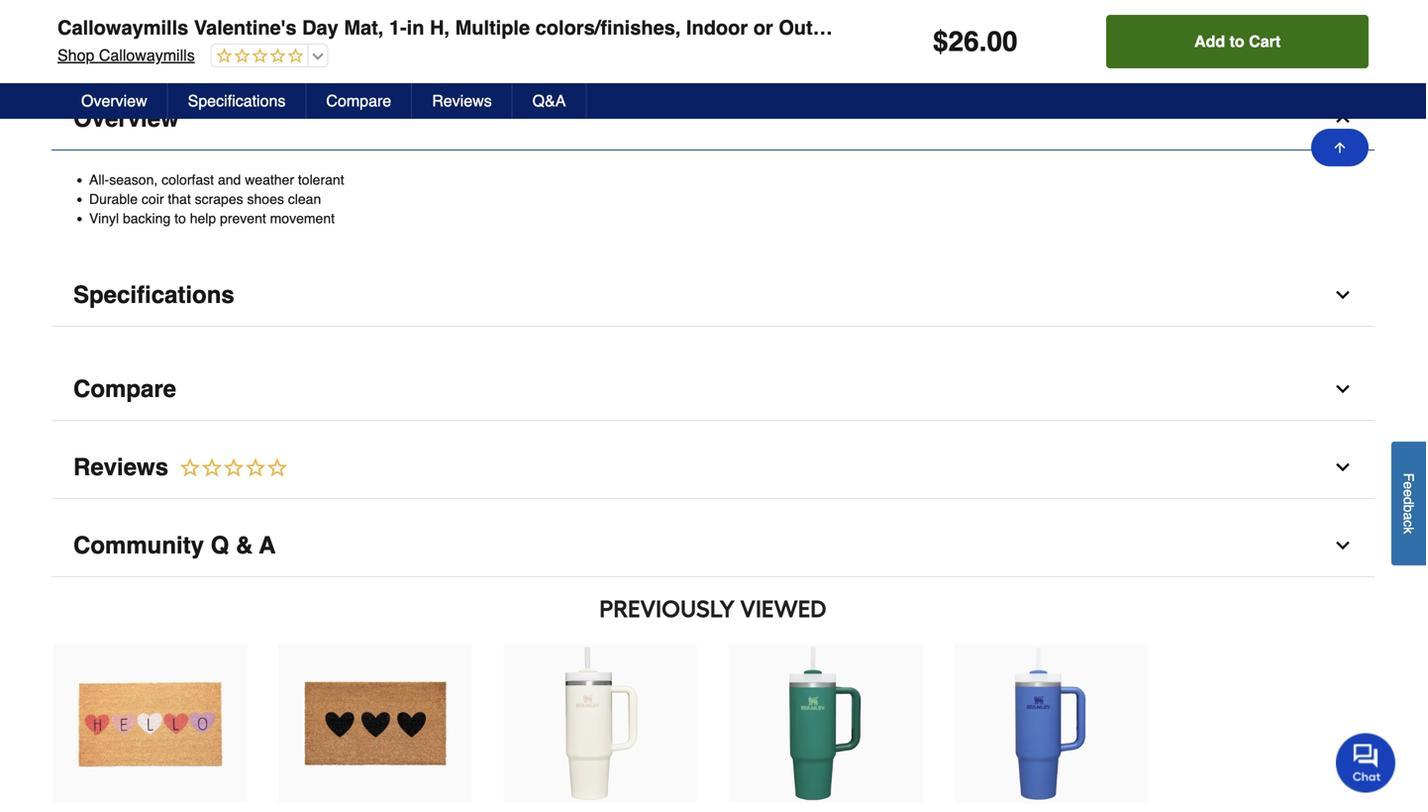 Task type: locate. For each thing, give the bounding box(es) containing it.
valentine's inside the callowaymills valentine's day mat, 1-in h, multiple colors/finishes, indoor or outdoor use, heart design item # 4843375 | model # 107251729
[[188, 8, 291, 31]]

use, inside the callowaymills valentine's day mat, 1-in h, multiple colors/finishes, indoor or outdoor use, heart design item # 4843375 | model # 107251729
[[857, 8, 899, 31]]

k
[[1402, 527, 1418, 534]]

design inside the callowaymills valentine's day mat, 1-in h, multiple colors/finishes, indoor or outdoor use, heart design item # 4843375 | model # 107251729
[[960, 8, 1026, 31]]

2 e from the top
[[1402, 489, 1418, 497]]

chevron down image for specifications
[[1334, 285, 1354, 305]]

e up the "b"
[[1402, 489, 1418, 497]]

reviews
[[432, 92, 492, 110], [73, 454, 169, 481]]

1 horizontal spatial to
[[1230, 32, 1245, 51]]

weather
[[245, 172, 294, 188]]

coir
[[142, 191, 164, 207]]

vinyl
[[89, 211, 119, 227]]

backing
[[123, 211, 171, 227]]

zero stars image down the 107251729
[[206, 63, 298, 82]]

indoor
[[681, 8, 742, 31], [687, 16, 748, 39]]

colors/finishes, for callowaymills valentine's day mat, 1-in h, multiple colors/finishes, indoor or outdoor use, heart design item # 4843375 | model # 107251729
[[530, 8, 675, 31]]

overview button
[[61, 83, 168, 119], [52, 88, 1375, 151]]

item number 4 8 4 3 3 7 5 and model number 1 0 7 2 5 1 7 2 9 element
[[52, 36, 1375, 55]]

q&a
[[533, 92, 566, 110]]

chevron up image
[[1334, 109, 1354, 129]]

colors/finishes, for callowaymills valentine's day mat, 1-in h, multiple colors/finishes, indoor or outdoor use, heart design
[[536, 16, 681, 39]]

0 horizontal spatial to
[[175, 211, 186, 227]]

shoes
[[247, 191, 284, 207]]

zero stars image up q
[[169, 457, 289, 481]]

durable
[[89, 191, 138, 207]]

community q & a button
[[52, 515, 1375, 578]]

1 vertical spatial compare button
[[52, 359, 1375, 421]]

multiple for callowaymills valentine's day mat, 1-in h, multiple colors/finishes, indoor or outdoor use, heart design item # 4843375 | model # 107251729
[[449, 8, 524, 31]]

stanley quencher 30-fl oz stainless steel insulated tumbler image
[[523, 647, 678, 802], [749, 647, 904, 802], [974, 647, 1129, 802]]

multiple inside the callowaymills valentine's day mat, 1-in h, multiple colors/finishes, indoor or outdoor use, heart design item # 4843375 | model # 107251729
[[449, 8, 524, 31]]

0 vertical spatial reviews button
[[412, 83, 513, 119]]

.
[[980, 26, 987, 57]]

3 stanley quencher 30-fl oz stainless steel insulated tumbler image from the left
[[974, 647, 1129, 802]]

multiple
[[449, 8, 524, 31], [455, 16, 530, 39]]

outdoor inside the callowaymills valentine's day mat, 1-in h, multiple colors/finishes, indoor or outdoor use, heart design item # 4843375 | model # 107251729
[[773, 8, 851, 31]]

0 vertical spatial to
[[1230, 32, 1245, 51]]

h, for callowaymills valentine's day mat, 1-in h, multiple colors/finishes, indoor or outdoor use, heart design
[[430, 16, 450, 39]]

2 horizontal spatial stanley quencher 30-fl oz stainless steel insulated tumbler image
[[974, 647, 1129, 802]]

1 vertical spatial reviews button
[[52, 437, 1375, 499]]

specifications down backing
[[73, 281, 235, 308]]

specifications button
[[168, 83, 307, 119], [52, 264, 1375, 327]]

#
[[82, 38, 90, 54], [198, 38, 206, 54]]

or
[[748, 8, 768, 31], [754, 16, 774, 39]]

overview
[[81, 92, 147, 110], [73, 105, 179, 132]]

valentine's right |
[[194, 16, 297, 39]]

mat, for callowaymills valentine's day mat, 1-in h, multiple colors/finishes, indoor or outdoor use, heart design
[[344, 16, 384, 39]]

q&a button
[[513, 83, 587, 119]]

f e e d b a c k button
[[1392, 442, 1427, 566]]

mat, for callowaymills valentine's day mat, 1-in h, multiple colors/finishes, indoor or outdoor use, heart design item # 4843375 | model # 107251729
[[338, 8, 378, 31]]

compare button
[[307, 83, 412, 119], [52, 359, 1375, 421]]

1 horizontal spatial reviews
[[432, 92, 492, 110]]

h,
[[424, 8, 444, 31], [430, 16, 450, 39]]

specifications
[[188, 92, 286, 110], [73, 281, 235, 308]]

1- for callowaymills valentine's day mat, 1-in h, multiple colors/finishes, indoor or outdoor use, heart design
[[389, 16, 407, 39]]

1 horizontal spatial stanley quencher 30-fl oz stainless steel insulated tumbler image
[[749, 647, 904, 802]]

0 horizontal spatial reviews
[[73, 454, 169, 481]]

specifications down the 107251729
[[188, 92, 286, 110]]

in
[[401, 8, 419, 31], [407, 16, 425, 39]]

0 horizontal spatial stanley quencher 30-fl oz stainless steel insulated tumbler image
[[523, 647, 678, 802]]

0 vertical spatial reviews
[[432, 92, 492, 110]]

shop
[[57, 46, 95, 64], [52, 63, 89, 81]]

chevron down image inside specifications button
[[1334, 285, 1354, 305]]

2 vertical spatial chevron down image
[[1334, 536, 1354, 556]]

and
[[218, 172, 241, 188]]

reviews button
[[412, 83, 513, 119], [52, 437, 1375, 499]]

chevron down image
[[1334, 285, 1354, 305], [1334, 379, 1354, 399], [1334, 536, 1354, 556]]

day
[[296, 8, 333, 31], [302, 16, 339, 39]]

community
[[73, 532, 204, 559]]

in for callowaymills valentine's day mat, 1-in h, multiple colors/finishes, indoor or outdoor use, heart design
[[407, 16, 425, 39]]

all-season, colorfast and weather tolerant durable coir that scrapes shoes clean vinyl backing to help prevent movement
[[89, 172, 344, 227]]

to down that
[[175, 211, 186, 227]]

1-
[[383, 8, 401, 31], [389, 16, 407, 39]]

1 chevron down image from the top
[[1334, 285, 1354, 305]]

1 horizontal spatial #
[[198, 38, 206, 54]]

d
[[1402, 497, 1418, 505]]

use,
[[857, 8, 899, 31], [863, 16, 905, 39]]

0 horizontal spatial #
[[82, 38, 90, 54]]

heart
[[904, 8, 955, 31], [910, 16, 961, 39]]

valentine's
[[188, 8, 291, 31], [194, 16, 297, 39]]

valentine's up the 107251729
[[188, 8, 291, 31]]

3 chevron down image from the top
[[1334, 536, 1354, 556]]

e up d
[[1402, 482, 1418, 489]]

mat,
[[338, 8, 378, 31], [344, 16, 384, 39]]

h, inside the callowaymills valentine's day mat, 1-in h, multiple colors/finishes, indoor or outdoor use, heart design item # 4843375 | model # 107251729
[[424, 8, 444, 31]]

0 horizontal spatial compare
[[73, 375, 176, 403]]

# right item
[[82, 38, 90, 54]]

f
[[1402, 473, 1418, 482]]

1 vertical spatial chevron down image
[[1334, 379, 1354, 399]]

zero stars image
[[212, 48, 304, 66], [206, 63, 298, 82], [169, 457, 289, 481]]

colors/finishes,
[[530, 8, 675, 31], [536, 16, 681, 39]]

e
[[1402, 482, 1418, 489], [1402, 489, 1418, 497]]

overview down 4843375
[[81, 92, 147, 110]]

# right model at the top left
[[198, 38, 206, 54]]

chevron down image inside community q & a 'button'
[[1334, 536, 1354, 556]]

|
[[148, 38, 152, 54]]

callowaymills
[[52, 8, 183, 31], [57, 16, 189, 39], [99, 46, 195, 64], [93, 63, 189, 81]]

valentine's for callowaymills valentine's day mat, 1-in h, multiple colors/finishes, indoor or outdoor use, heart design item # 4843375 | model # 107251729
[[188, 8, 291, 31]]

0 vertical spatial compare
[[326, 92, 392, 110]]

community q & a
[[73, 532, 276, 559]]

1 # from the left
[[82, 38, 90, 54]]

a
[[259, 532, 276, 559]]

mat, inside the callowaymills valentine's day mat, 1-in h, multiple colors/finishes, indoor or outdoor use, heart design item # 4843375 | model # 107251729
[[338, 8, 378, 31]]

2 stanley quencher 30-fl oz stainless steel insulated tumbler image from the left
[[749, 647, 904, 802]]

add to cart
[[1195, 32, 1281, 51]]

or inside the callowaymills valentine's day mat, 1-in h, multiple colors/finishes, indoor or outdoor use, heart design item # 4843375 | model # 107251729
[[748, 8, 768, 31]]

2 chevron down image from the top
[[1334, 379, 1354, 399]]

reviews left the q&a
[[432, 92, 492, 110]]

heart inside the callowaymills valentine's day mat, 1-in h, multiple colors/finishes, indoor or outdoor use, heart design item # 4843375 | model # 107251729
[[904, 8, 955, 31]]

compare
[[326, 92, 392, 110], [73, 375, 176, 403]]

zero stars image right model at the top left
[[212, 48, 304, 66]]

00
[[987, 26, 1018, 57]]

1 vertical spatial to
[[175, 211, 186, 227]]

or for callowaymills valentine's day mat, 1-in h, multiple colors/finishes, indoor or outdoor use, heart design item # 4843375 | model # 107251729
[[748, 8, 768, 31]]

shop callowaymills
[[57, 46, 195, 64], [52, 63, 189, 81]]

design
[[960, 8, 1026, 31], [966, 16, 1032, 39]]

reviews up community
[[73, 454, 169, 481]]

1 e from the top
[[1402, 482, 1418, 489]]

colors/finishes, inside the callowaymills valentine's day mat, 1-in h, multiple colors/finishes, indoor or outdoor use, heart design item # 4843375 | model # 107251729
[[530, 8, 675, 31]]

previously
[[600, 595, 735, 624]]

clean
[[288, 191, 321, 207]]

0 vertical spatial chevron down image
[[1334, 285, 1354, 305]]

in inside the callowaymills valentine's day mat, 1-in h, multiple colors/finishes, indoor or outdoor use, heart design item # 4843375 | model # 107251729
[[401, 8, 419, 31]]

to right add
[[1230, 32, 1245, 51]]

that
[[168, 191, 191, 207]]

to
[[1230, 32, 1245, 51], [175, 211, 186, 227]]

use, for callowaymills valentine's day mat, 1-in h, multiple colors/finishes, indoor or outdoor use, heart design item # 4843375 | model # 107251729
[[857, 8, 899, 31]]

reviews button left the q&a
[[412, 83, 513, 119]]

1 vertical spatial reviews
[[73, 454, 169, 481]]

indoor for callowaymills valentine's day mat, 1-in h, multiple colors/finishes, indoor or outdoor use, heart design item # 4843375 | model # 107251729
[[681, 8, 742, 31]]

day inside the callowaymills valentine's day mat, 1-in h, multiple colors/finishes, indoor or outdoor use, heart design item # 4843375 | model # 107251729
[[296, 8, 333, 31]]

day for callowaymills valentine's day mat, 1-in h, multiple colors/finishes, indoor or outdoor use, heart design
[[302, 16, 339, 39]]

indoor inside the callowaymills valentine's day mat, 1-in h, multiple colors/finishes, indoor or outdoor use, heart design item # 4843375 | model # 107251729
[[681, 8, 742, 31]]

help
[[190, 211, 216, 227]]

outdoor
[[773, 8, 851, 31], [779, 16, 857, 39]]

1- inside the callowaymills valentine's day mat, 1-in h, multiple colors/finishes, indoor or outdoor use, heart design item # 4843375 | model # 107251729
[[383, 8, 401, 31]]

chevron down image
[[1334, 458, 1354, 477]]

reviews button up community q & a 'button'
[[52, 437, 1375, 499]]

callowaymills valentine's day mat, 1-in h, multiple colors/finishes, indoor or outdoor use, heart design image
[[73, 647, 228, 802]]



Task type: vqa. For each thing, say whether or not it's contained in the screenshot.
the protection
no



Task type: describe. For each thing, give the bounding box(es) containing it.
callowaymills inside the callowaymills valentine's day mat, 1-in h, multiple colors/finishes, indoor or outdoor use, heart design item # 4843375 | model # 107251729
[[52, 8, 183, 31]]

previously viewed
[[600, 595, 827, 624]]

tolerant
[[298, 172, 344, 188]]

zero stars image inside reviews button
[[169, 457, 289, 481]]

heart for callowaymills valentine's day mat, 1-in h, multiple colors/finishes, indoor or outdoor use, heart design
[[910, 16, 961, 39]]

overview up season,
[[73, 105, 179, 132]]

callowaymills valentine's day mat, 1-in h, multiple colors/finishes, indoor or outdoor use, heart design item # 4843375 | model # 107251729
[[52, 8, 1026, 54]]

day for callowaymills valentine's day mat, 1-in h, multiple colors/finishes, indoor or outdoor use, heart design item # 4843375 | model # 107251729
[[296, 8, 333, 31]]

f e e d b a c k
[[1402, 473, 1418, 534]]

valentine's for callowaymills valentine's day mat, 1-in h, multiple colors/finishes, indoor or outdoor use, heart design
[[194, 16, 297, 39]]

viewed
[[741, 595, 827, 624]]

chat invite button image
[[1337, 733, 1397, 793]]

indoor for callowaymills valentine's day mat, 1-in h, multiple colors/finishes, indoor or outdoor use, heart design
[[687, 16, 748, 39]]

h, for callowaymills valentine's day mat, 1-in h, multiple colors/finishes, indoor or outdoor use, heart design item # 4843375 | model # 107251729
[[424, 8, 444, 31]]

season,
[[109, 172, 158, 188]]

to inside all-season, colorfast and weather tolerant durable coir that scrapes shoes clean vinyl backing to help prevent movement
[[175, 211, 186, 227]]

0 vertical spatial specifications
[[188, 92, 286, 110]]

to inside add to cart button
[[1230, 32, 1245, 51]]

callowaymills valentine's day mat, 1-in h, multiple colors/finishes, indoor or outdoor use, heart design
[[57, 16, 1032, 39]]

scrapes
[[195, 191, 243, 207]]

cart
[[1250, 32, 1281, 51]]

0 vertical spatial compare button
[[307, 83, 412, 119]]

use, for callowaymills valentine's day mat, 1-in h, multiple colors/finishes, indoor or outdoor use, heart design
[[863, 16, 905, 39]]

all-
[[89, 172, 109, 188]]

reviews for reviews button to the bottom
[[73, 454, 169, 481]]

colorfast
[[162, 172, 214, 188]]

add
[[1195, 32, 1226, 51]]

&
[[236, 532, 253, 559]]

26
[[949, 26, 980, 57]]

reviews for topmost reviews button
[[432, 92, 492, 110]]

heart for callowaymills valentine's day mat, 1-in h, multiple colors/finishes, indoor or outdoor use, heart design item # 4843375 | model # 107251729
[[904, 8, 955, 31]]

prevent
[[220, 211, 266, 227]]

arrow up image
[[1333, 140, 1349, 156]]

movement
[[270, 211, 335, 227]]

1- for callowaymills valentine's day mat, 1-in h, multiple colors/finishes, indoor or outdoor use, heart design item # 4843375 | model # 107251729
[[383, 8, 401, 31]]

shop down item
[[52, 63, 89, 81]]

multiple for callowaymills valentine's day mat, 1-in h, multiple colors/finishes, indoor or outdoor use, heart design
[[455, 16, 530, 39]]

q
[[211, 532, 229, 559]]

1 horizontal spatial compare
[[326, 92, 392, 110]]

1 vertical spatial specifications button
[[52, 264, 1375, 327]]

or for callowaymills valentine's day mat, 1-in h, multiple colors/finishes, indoor or outdoor use, heart design
[[754, 16, 774, 39]]

model
[[157, 38, 194, 54]]

overview button down item number 4 8 4 3 3 7 5 and model number 1 0 7 2 5 1 7 2 9 element at the top
[[52, 88, 1375, 151]]

item
[[52, 38, 79, 54]]

design for callowaymills valentine's day mat, 1-in h, multiple colors/finishes, indoor or outdoor use, heart design
[[966, 16, 1032, 39]]

107251729
[[206, 38, 275, 54]]

overview button down 4843375
[[61, 83, 168, 119]]

outdoor for callowaymills valentine's day mat, 1-in h, multiple colors/finishes, indoor or outdoor use, heart design item # 4843375 | model # 107251729
[[773, 8, 851, 31]]

heart outline image
[[344, 60, 367, 84]]

$
[[933, 26, 949, 57]]

in for callowaymills valentine's day mat, 1-in h, multiple colors/finishes, indoor or outdoor use, heart design item # 4843375 | model # 107251729
[[401, 8, 419, 31]]

4843375
[[90, 38, 144, 54]]

2 # from the left
[[198, 38, 206, 54]]

previously viewed heading
[[52, 589, 1375, 629]]

add to cart button
[[1107, 15, 1369, 68]]

b
[[1402, 505, 1418, 513]]

$ 26 . 00
[[933, 26, 1018, 57]]

1 vertical spatial compare
[[73, 375, 176, 403]]

1 stanley quencher 30-fl oz stainless steel insulated tumbler image from the left
[[523, 647, 678, 802]]

chevron down image for compare
[[1334, 379, 1354, 399]]

outdoor for callowaymills valentine's day mat, 1-in h, multiple colors/finishes, indoor or outdoor use, heart design
[[779, 16, 857, 39]]

0 vertical spatial specifications button
[[168, 83, 307, 119]]

shop left |
[[57, 46, 95, 64]]

chevron down image for community q & a
[[1334, 536, 1354, 556]]

design for callowaymills valentine's day mat, 1-in h, multiple colors/finishes, indoor or outdoor use, heart design item # 4843375 | model # 107251729
[[960, 8, 1026, 31]]

1 vertical spatial specifications
[[73, 281, 235, 308]]

c
[[1402, 520, 1418, 527]]

a
[[1402, 513, 1418, 520]]

callowaymills valentine's day mat, heart design, multiple colors/finishes, indoor or outdoor use image
[[298, 647, 453, 802]]



